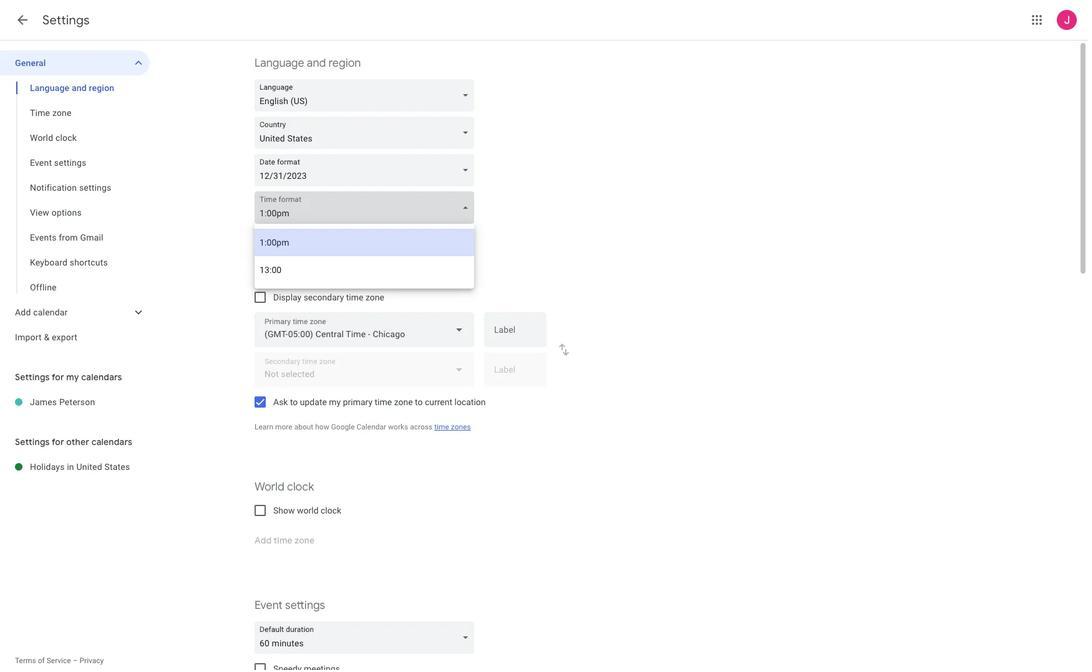 Task type: describe. For each thing, give the bounding box(es) containing it.
how
[[315, 423, 329, 432]]

about
[[294, 423, 313, 432]]

calendar
[[33, 308, 68, 318]]

google
[[331, 423, 355, 432]]

import & export
[[15, 333, 77, 343]]

primary
[[343, 397, 373, 407]]

0 vertical spatial time zone
[[30, 108, 72, 118]]

view options
[[30, 208, 82, 218]]

0 horizontal spatial time
[[30, 108, 50, 118]]

1 horizontal spatial language and region
[[255, 56, 361, 70]]

ask
[[273, 397, 288, 407]]

zone up works
[[394, 397, 413, 407]]

2 to from the left
[[415, 397, 423, 407]]

&
[[44, 333, 50, 343]]

terms of service – privacy
[[15, 657, 104, 666]]

Label for secondary time zone. text field
[[494, 366, 537, 383]]

1 horizontal spatial event
[[255, 599, 283, 613]]

general tree item
[[0, 51, 150, 75]]

james peterson
[[30, 397, 95, 407]]

language and region inside group
[[30, 83, 114, 93]]

1 vertical spatial my
[[329, 397, 341, 407]]

import
[[15, 333, 42, 343]]

display secondary time zone
[[273, 293, 384, 303]]

1 horizontal spatial time
[[375, 397, 392, 407]]

settings heading
[[42, 12, 90, 28]]

view
[[30, 208, 49, 218]]

tree containing general
[[0, 51, 150, 350]]

1 vertical spatial settings
[[79, 183, 111, 193]]

in
[[67, 462, 74, 472]]

settings for other calendars
[[15, 437, 132, 448]]

shortcuts
[[70, 258, 108, 268]]

offline
[[30, 283, 57, 293]]

ask to update my primary time zone to current location
[[273, 397, 486, 407]]

go back image
[[15, 12, 30, 27]]

keyboard
[[30, 258, 67, 268]]

holidays in united states
[[30, 462, 130, 472]]

notification
[[30, 183, 77, 193]]

calendars for settings for other calendars
[[92, 437, 132, 448]]

1 horizontal spatial world
[[255, 480, 284, 494]]

0 vertical spatial and
[[307, 56, 326, 70]]

of
[[38, 657, 45, 666]]

options
[[52, 208, 82, 218]]

holidays in united states tree item
[[0, 455, 150, 480]]

1:00pm option
[[255, 229, 474, 256]]

united
[[76, 462, 102, 472]]

0 vertical spatial settings
[[54, 158, 86, 168]]

show world clock
[[273, 506, 341, 516]]

terms
[[15, 657, 36, 666]]

world clock inside group
[[30, 133, 77, 143]]

–
[[73, 657, 78, 666]]

0 vertical spatial event settings
[[30, 158, 86, 168]]

show
[[273, 506, 295, 516]]

1 horizontal spatial world clock
[[255, 480, 314, 494]]

1 horizontal spatial event settings
[[255, 599, 325, 613]]

events from gmail
[[30, 233, 103, 243]]



Task type: locate. For each thing, give the bounding box(es) containing it.
to right ask
[[290, 397, 298, 407]]

world clock up show
[[255, 480, 314, 494]]

1 vertical spatial time
[[255, 267, 279, 281]]

1 horizontal spatial language
[[255, 56, 304, 70]]

current
[[425, 397, 452, 407]]

1 vertical spatial clock
[[287, 480, 314, 494]]

general
[[15, 58, 46, 68]]

0 vertical spatial region
[[328, 56, 361, 70]]

more
[[275, 423, 292, 432]]

world
[[30, 133, 53, 143], [255, 480, 284, 494]]

1 to from the left
[[290, 397, 298, 407]]

Label for primary time zone. text field
[[494, 326, 537, 343]]

world
[[297, 506, 319, 516]]

1 vertical spatial world clock
[[255, 480, 314, 494]]

world up notification
[[30, 133, 53, 143]]

0 horizontal spatial language and region
[[30, 83, 114, 93]]

settings for settings for other calendars
[[15, 437, 50, 448]]

2 horizontal spatial time
[[434, 423, 449, 432]]

time zone down general
[[30, 108, 72, 118]]

1 vertical spatial time zone
[[255, 267, 306, 281]]

0 horizontal spatial language
[[30, 83, 69, 93]]

0 horizontal spatial my
[[66, 372, 79, 383]]

region
[[328, 56, 361, 70], [89, 83, 114, 93]]

settings for settings
[[42, 12, 90, 28]]

from
[[59, 233, 78, 243]]

region inside group
[[89, 83, 114, 93]]

world up show
[[255, 480, 284, 494]]

keyboard shortcuts
[[30, 258, 108, 268]]

1 vertical spatial and
[[72, 83, 87, 93]]

0 horizontal spatial world
[[30, 133, 53, 143]]

0 vertical spatial language and region
[[255, 56, 361, 70]]

1 horizontal spatial to
[[415, 397, 423, 407]]

0 horizontal spatial world clock
[[30, 133, 77, 143]]

1 vertical spatial event
[[255, 599, 283, 613]]

location
[[455, 397, 486, 407]]

event
[[30, 158, 52, 168], [255, 599, 283, 613]]

settings up holidays
[[15, 437, 50, 448]]

time
[[30, 108, 50, 118], [255, 267, 279, 281]]

update
[[300, 397, 327, 407]]

language and region
[[255, 56, 361, 70], [30, 83, 114, 93]]

and
[[307, 56, 326, 70], [72, 83, 87, 93]]

time up display
[[255, 267, 279, 281]]

tree
[[0, 51, 150, 350]]

learn
[[255, 423, 273, 432]]

zone down the general tree item
[[52, 108, 72, 118]]

0 vertical spatial event
[[30, 158, 52, 168]]

0 horizontal spatial region
[[89, 83, 114, 93]]

calendars up peterson
[[81, 372, 122, 383]]

1 vertical spatial language
[[30, 83, 69, 93]]

1 for from the top
[[52, 372, 64, 383]]

time right the primary
[[375, 397, 392, 407]]

calendars up states
[[92, 437, 132, 448]]

zone down 13:00 option
[[366, 293, 384, 303]]

peterson
[[59, 397, 95, 407]]

0 vertical spatial my
[[66, 372, 79, 383]]

states
[[104, 462, 130, 472]]

terms of service link
[[15, 657, 71, 666]]

settings for my calendars
[[15, 372, 122, 383]]

privacy link
[[80, 657, 104, 666]]

for for other
[[52, 437, 64, 448]]

1 horizontal spatial region
[[328, 56, 361, 70]]

events
[[30, 233, 57, 243]]

0 vertical spatial for
[[52, 372, 64, 383]]

to
[[290, 397, 298, 407], [415, 397, 423, 407]]

0 horizontal spatial time zone
[[30, 108, 72, 118]]

clock inside group
[[55, 133, 77, 143]]

group
[[0, 75, 150, 300]]

2 vertical spatial time
[[434, 423, 449, 432]]

language
[[255, 56, 304, 70], [30, 83, 69, 93]]

1 vertical spatial world
[[255, 480, 284, 494]]

secondary
[[304, 293, 344, 303]]

time zones link
[[434, 423, 471, 432]]

for left other
[[52, 437, 64, 448]]

to left current
[[415, 397, 423, 407]]

for up the james peterson
[[52, 372, 64, 383]]

settings
[[42, 12, 90, 28], [15, 372, 50, 383], [15, 437, 50, 448]]

for for my
[[52, 372, 64, 383]]

1 vertical spatial time
[[375, 397, 392, 407]]

0 horizontal spatial to
[[290, 397, 298, 407]]

2 horizontal spatial clock
[[321, 506, 341, 516]]

0 horizontal spatial event
[[30, 158, 52, 168]]

time format list box
[[255, 224, 474, 289]]

2 vertical spatial clock
[[321, 506, 341, 516]]

time zone
[[30, 108, 72, 118], [255, 267, 306, 281]]

zone
[[52, 108, 72, 118], [282, 267, 306, 281], [366, 293, 384, 303], [394, 397, 413, 407]]

world clock up notification
[[30, 133, 77, 143]]

clock
[[55, 133, 77, 143], [287, 480, 314, 494], [321, 506, 341, 516]]

settings
[[54, 158, 86, 168], [79, 183, 111, 193], [285, 599, 325, 613]]

1 vertical spatial for
[[52, 437, 64, 448]]

time down 13:00 option
[[346, 293, 363, 303]]

0 vertical spatial time
[[30, 108, 50, 118]]

0 vertical spatial calendars
[[81, 372, 122, 383]]

1 vertical spatial region
[[89, 83, 114, 93]]

world inside group
[[30, 133, 53, 143]]

1 horizontal spatial and
[[307, 56, 326, 70]]

settings right go back image
[[42, 12, 90, 28]]

add calendar
[[15, 308, 68, 318]]

clock right world in the left bottom of the page
[[321, 506, 341, 516]]

0 vertical spatial language
[[255, 56, 304, 70]]

zone inside group
[[52, 108, 72, 118]]

None field
[[255, 79, 479, 112], [255, 117, 479, 149], [255, 154, 479, 187], [255, 192, 479, 224], [255, 313, 474, 348], [255, 622, 479, 654], [255, 79, 479, 112], [255, 117, 479, 149], [255, 154, 479, 187], [255, 192, 479, 224], [255, 313, 474, 348], [255, 622, 479, 654]]

1 vertical spatial event settings
[[255, 599, 325, 613]]

0 horizontal spatial time
[[346, 293, 363, 303]]

service
[[47, 657, 71, 666]]

james
[[30, 397, 57, 407]]

2 for from the top
[[52, 437, 64, 448]]

1 horizontal spatial time zone
[[255, 267, 306, 281]]

add
[[15, 308, 31, 318]]

0 horizontal spatial clock
[[55, 133, 77, 143]]

0 vertical spatial settings
[[42, 12, 90, 28]]

my up james peterson tree item
[[66, 372, 79, 383]]

1 horizontal spatial my
[[329, 397, 341, 407]]

time zone up display
[[255, 267, 306, 281]]

zones
[[451, 423, 471, 432]]

other
[[66, 437, 89, 448]]

my right update
[[329, 397, 341, 407]]

zone up display
[[282, 267, 306, 281]]

2 vertical spatial settings
[[15, 437, 50, 448]]

display
[[273, 293, 301, 303]]

holidays
[[30, 462, 65, 472]]

1 horizontal spatial clock
[[287, 480, 314, 494]]

1 horizontal spatial time
[[255, 267, 279, 281]]

group containing language and region
[[0, 75, 150, 300]]

holidays in united states link
[[30, 455, 150, 480]]

james peterson tree item
[[0, 390, 150, 415]]

event settings
[[30, 158, 86, 168], [255, 599, 325, 613]]

0 vertical spatial world
[[30, 133, 53, 143]]

gmail
[[80, 233, 103, 243]]

notification settings
[[30, 183, 111, 193]]

2 vertical spatial settings
[[285, 599, 325, 613]]

settings up the 'james'
[[15, 372, 50, 383]]

settings for settings for my calendars
[[15, 372, 50, 383]]

0 vertical spatial clock
[[55, 133, 77, 143]]

works
[[388, 423, 408, 432]]

0 horizontal spatial and
[[72, 83, 87, 93]]

calendar
[[357, 423, 386, 432]]

0 vertical spatial time
[[346, 293, 363, 303]]

clock up show world clock
[[287, 480, 314, 494]]

time left zones
[[434, 423, 449, 432]]

1 vertical spatial language and region
[[30, 83, 114, 93]]

learn more about how google calendar works across time zones
[[255, 423, 471, 432]]

time down general
[[30, 108, 50, 118]]

clock up 'notification settings'
[[55, 133, 77, 143]]

1 vertical spatial settings
[[15, 372, 50, 383]]

my
[[66, 372, 79, 383], [329, 397, 341, 407]]

for
[[52, 372, 64, 383], [52, 437, 64, 448]]

calendars
[[81, 372, 122, 383], [92, 437, 132, 448]]

export
[[52, 333, 77, 343]]

0 horizontal spatial event settings
[[30, 158, 86, 168]]

calendars for settings for my calendars
[[81, 372, 122, 383]]

time
[[346, 293, 363, 303], [375, 397, 392, 407], [434, 423, 449, 432]]

1 vertical spatial calendars
[[92, 437, 132, 448]]

world clock
[[30, 133, 77, 143], [255, 480, 314, 494]]

privacy
[[80, 657, 104, 666]]

0 vertical spatial world clock
[[30, 133, 77, 143]]

across
[[410, 423, 433, 432]]

13:00 option
[[255, 256, 474, 284]]



Task type: vqa. For each thing, say whether or not it's contained in the screenshot.
the 2 PM
no



